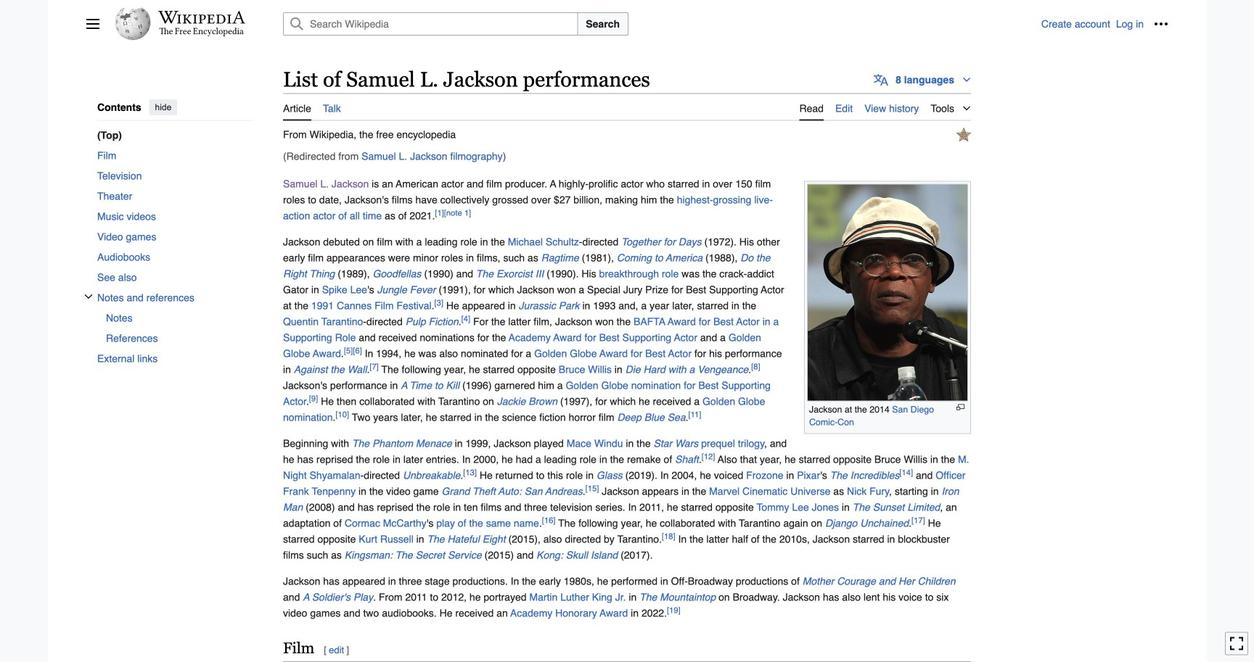 Task type: describe. For each thing, give the bounding box(es) containing it.
ellipsis image
[[1155, 17, 1169, 31]]

jackson wearing a bucket hat at the 2014 san diego comic-con image
[[807, 184, 969, 402]]

personal tools navigation
[[1042, 12, 1173, 36]]

x small image
[[84, 292, 93, 301]]

the free encyclopedia image
[[159, 28, 244, 37]]

wikipedia image
[[158, 11, 245, 24]]

fullscreen image
[[1230, 637, 1245, 652]]

Search Wikipedia search field
[[283, 12, 578, 36]]



Task type: locate. For each thing, give the bounding box(es) containing it.
None search field
[[266, 12, 1042, 36]]

main content
[[277, 65, 1169, 663]]

language progressive image
[[874, 72, 889, 87]]

menu image
[[86, 17, 100, 31]]

this is a featured list. click here for more information. image
[[957, 128, 972, 142]]



Task type: vqa. For each thing, say whether or not it's contained in the screenshot.
ranges
no



